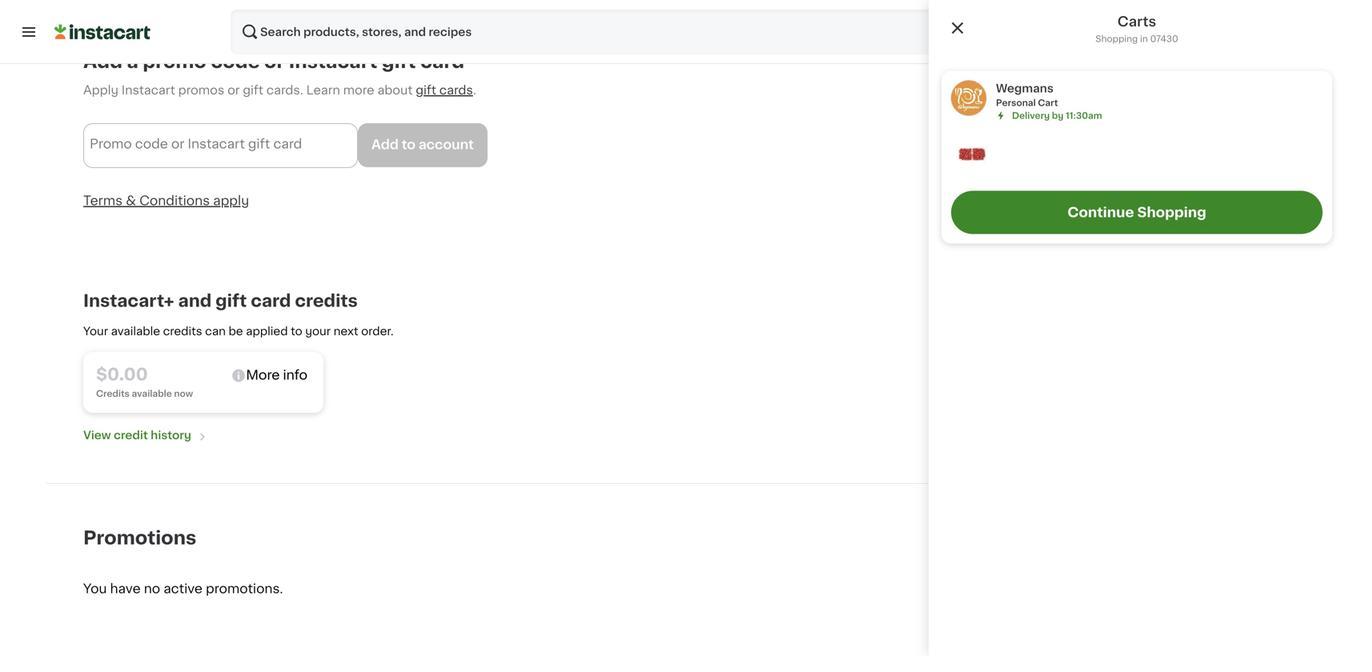 Task type: describe. For each thing, give the bounding box(es) containing it.
promo
[[143, 52, 207, 71]]

by
[[1052, 111, 1064, 120]]

info
[[283, 369, 308, 382]]

add to account
[[372, 139, 474, 151]]

&
[[126, 194, 136, 207]]

1 horizontal spatial code
[[211, 52, 260, 71]]

in
[[1140, 34, 1148, 43]]

personal
[[996, 99, 1036, 107]]

more info button
[[231, 369, 308, 384]]

raspberries image
[[958, 140, 987, 169]]

have
[[110, 583, 141, 596]]

gift left cards
[[416, 84, 436, 96]]

history
[[151, 430, 191, 441]]

to inside 'button'
[[402, 139, 416, 151]]

0 vertical spatial card
[[420, 52, 465, 71]]

0 vertical spatial instacart
[[289, 52, 378, 71]]

wegmans personal cart
[[996, 83, 1058, 107]]

add to account button
[[358, 123, 488, 167]]

your
[[83, 326, 108, 337]]

2 vertical spatial card
[[251, 293, 291, 310]]

promotions
[[83, 530, 197, 548]]

promo code or instacart gift card
[[90, 138, 302, 150]]

0 vertical spatial available
[[111, 326, 160, 337]]

instacart+ and gift card credits
[[83, 293, 358, 310]]

1 vertical spatial to
[[291, 326, 302, 337]]

$0.00
[[96, 367, 148, 383]]

delivery by 11:30am
[[1012, 111, 1102, 120]]

instacart+
[[83, 293, 174, 310]]

continue
[[1068, 206, 1134, 219]]

apply
[[83, 84, 118, 96]]

terms & conditions apply
[[83, 194, 249, 207]]

0 horizontal spatial instacart
[[122, 84, 175, 96]]

learn
[[306, 84, 340, 96]]

1 horizontal spatial or
[[228, 84, 240, 96]]

terms & conditions apply link
[[83, 194, 249, 207]]

promos
[[178, 84, 224, 96]]

you have no active promotions.
[[83, 583, 283, 596]]

delivery
[[1012, 111, 1050, 120]]

promo
[[90, 138, 132, 150]]

promotions.
[[206, 583, 283, 596]]

more
[[343, 84, 375, 96]]

more info
[[246, 369, 308, 382]]

more
[[246, 369, 280, 382]]

view credit history
[[83, 430, 191, 441]]

carts
[[1118, 15, 1157, 28]]

1 horizontal spatial credits
[[295, 293, 358, 310]]

add for add to account
[[372, 139, 399, 151]]

shopping for carts
[[1096, 34, 1138, 43]]

Promo code or Instacart gift card text field
[[83, 123, 358, 168]]

a
[[127, 52, 138, 71]]

wegmans
[[996, 83, 1054, 94]]

add a promo code or instacart gift card
[[83, 52, 465, 71]]



Task type: vqa. For each thing, say whether or not it's contained in the screenshot.
Buy it again
no



Task type: locate. For each thing, give the bounding box(es) containing it.
instacart up learn
[[289, 52, 378, 71]]

credits
[[295, 293, 358, 310], [163, 326, 202, 337]]

1 vertical spatial add
[[372, 139, 399, 151]]

07430
[[1151, 34, 1179, 43]]

1 vertical spatial shopping
[[1138, 206, 1207, 219]]

2 horizontal spatial instacart
[[289, 52, 378, 71]]

0 horizontal spatial credits
[[163, 326, 202, 337]]

$0.00 credits available now
[[96, 367, 193, 399]]

wegmans image
[[951, 80, 987, 116]]

be
[[229, 326, 243, 337]]

gift cards link
[[416, 84, 473, 96]]

card up gift cards link
[[420, 52, 465, 71]]

card
[[420, 52, 465, 71], [273, 138, 302, 150], [251, 293, 291, 310]]

add
[[83, 52, 123, 71], [372, 139, 399, 151]]

to left account
[[402, 139, 416, 151]]

or up apply instacart promos or gift cards. learn more about gift cards .
[[264, 52, 285, 71]]

code right promo at the top
[[135, 138, 168, 150]]

order.
[[361, 326, 394, 337]]

credits left can
[[163, 326, 202, 337]]

about
[[378, 84, 413, 96]]

0 vertical spatial credits
[[295, 293, 358, 310]]

1 vertical spatial or
[[228, 84, 240, 96]]

and
[[178, 293, 212, 310]]

shopping for continue
[[1138, 206, 1207, 219]]

to
[[402, 139, 416, 151], [291, 326, 302, 337]]

0 vertical spatial add
[[83, 52, 123, 71]]

add for add a promo code or instacart gift card
[[83, 52, 123, 71]]

next
[[334, 326, 358, 337]]

gift up about
[[382, 52, 416, 71]]

gift down apply instacart promos or gift cards. learn more about gift cards .
[[248, 138, 270, 150]]

card up applied
[[251, 293, 291, 310]]

11:30am
[[1066, 111, 1102, 120]]

credit
[[114, 430, 148, 441]]

available inside the $0.00 credits available now
[[132, 390, 172, 399]]

1 vertical spatial instacart
[[122, 84, 175, 96]]

active
[[164, 583, 203, 596]]

shopping inside continue shopping button
[[1138, 206, 1207, 219]]

1 vertical spatial credits
[[163, 326, 202, 337]]

now
[[174, 390, 193, 399]]

to left your
[[291, 326, 302, 337]]

your
[[305, 326, 331, 337]]

no
[[144, 583, 160, 596]]

shopping right the continue
[[1138, 206, 1207, 219]]

1 vertical spatial code
[[135, 138, 168, 150]]

code up promos
[[211, 52, 260, 71]]

continue shopping button
[[951, 191, 1323, 234]]

0 vertical spatial shopping
[[1096, 34, 1138, 43]]

available left now
[[132, 390, 172, 399]]

0 horizontal spatial code
[[135, 138, 168, 150]]

Search field
[[231, 10, 1152, 54]]

can
[[205, 326, 226, 337]]

2 vertical spatial instacart
[[188, 138, 245, 150]]

terms
[[83, 194, 123, 207]]

or up the conditions on the left of page
[[171, 138, 184, 150]]

add down about
[[372, 139, 399, 151]]

view
[[83, 430, 111, 441]]

instacart down a
[[122, 84, 175, 96]]

you
[[83, 583, 107, 596]]

1 vertical spatial card
[[273, 138, 302, 150]]

0 vertical spatial to
[[402, 139, 416, 151]]

your available credits can be applied to your next order.
[[83, 326, 394, 337]]

or right promos
[[228, 84, 240, 96]]

1 vertical spatial available
[[132, 390, 172, 399]]

0 horizontal spatial add
[[83, 52, 123, 71]]

None search field
[[231, 10, 1152, 54]]

account
[[419, 139, 474, 151]]

gift
[[382, 52, 416, 71], [243, 84, 263, 96], [416, 84, 436, 96], [248, 138, 270, 150], [216, 293, 247, 310]]

0 vertical spatial code
[[211, 52, 260, 71]]

continue shopping
[[1068, 206, 1207, 219]]

shopping inside carts shopping in 07430
[[1096, 34, 1138, 43]]

carts shopping in 07430
[[1096, 15, 1179, 43]]

cards.
[[267, 84, 303, 96]]

cards
[[440, 84, 473, 96]]

0 horizontal spatial to
[[291, 326, 302, 337]]

instacart logo image
[[54, 22, 151, 42]]

cart
[[1038, 99, 1058, 107]]

apply instacart promos or gift cards. learn more about gift cards .
[[83, 84, 476, 96]]

instacart down promos
[[188, 138, 245, 150]]

.
[[473, 84, 476, 96]]

shopping
[[1096, 34, 1138, 43], [1138, 206, 1207, 219]]

available down the instacart+
[[111, 326, 160, 337]]

add up the apply
[[83, 52, 123, 71]]

apply
[[213, 194, 249, 207]]

view credit history link
[[83, 426, 211, 445]]

1 horizontal spatial instacart
[[188, 138, 245, 150]]

instacart
[[289, 52, 378, 71], [122, 84, 175, 96], [188, 138, 245, 150]]

available
[[111, 326, 160, 337], [132, 390, 172, 399]]

2 horizontal spatial or
[[264, 52, 285, 71]]

add inside 'button'
[[372, 139, 399, 151]]

1 horizontal spatial to
[[402, 139, 416, 151]]

gift up be
[[216, 293, 247, 310]]

credits up your
[[295, 293, 358, 310]]

shopping down carts
[[1096, 34, 1138, 43]]

0 horizontal spatial or
[[171, 138, 184, 150]]

conditions
[[139, 194, 210, 207]]

card down cards.
[[273, 138, 302, 150]]

2 vertical spatial or
[[171, 138, 184, 150]]

code
[[211, 52, 260, 71], [135, 138, 168, 150]]

0 vertical spatial or
[[264, 52, 285, 71]]

gift left cards.
[[243, 84, 263, 96]]

applied
[[246, 326, 288, 337]]

credits
[[96, 390, 130, 399]]

or
[[264, 52, 285, 71], [228, 84, 240, 96], [171, 138, 184, 150]]

1 horizontal spatial add
[[372, 139, 399, 151]]



